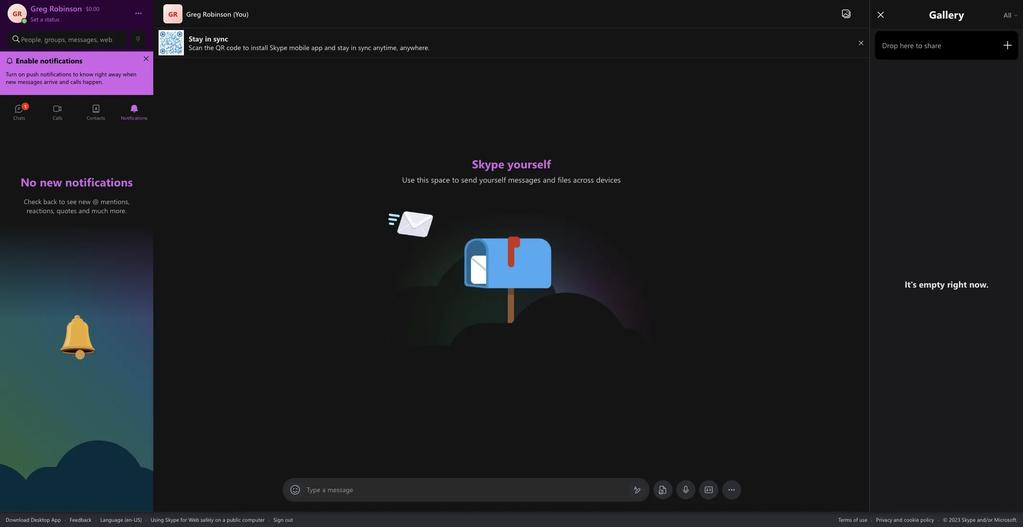 Task type: vqa. For each thing, say whether or not it's contained in the screenshot.
leftmost a
yes



Task type: describe. For each thing, give the bounding box(es) containing it.
using
[[151, 517, 164, 524]]

people, groups, messages, web
[[21, 35, 112, 44]]

privacy
[[876, 517, 893, 524]]

language (en-us)
[[100, 517, 142, 524]]

feedback link
[[70, 517, 92, 524]]

using skype for web safely on a public computer link
[[151, 517, 265, 524]]

download
[[6, 517, 29, 524]]

using skype for web safely on a public computer
[[151, 517, 265, 524]]

web
[[189, 517, 199, 524]]

app
[[51, 517, 61, 524]]

out
[[285, 517, 293, 524]]

people, groups, messages, web button
[[8, 31, 127, 48]]

messages,
[[68, 35, 98, 44]]

skype
[[165, 517, 179, 524]]

set a status
[[31, 15, 60, 23]]

a for message
[[322, 486, 326, 495]]

download desktop app
[[6, 517, 61, 524]]

for
[[181, 517, 187, 524]]

(en-
[[125, 517, 134, 524]]

terms
[[839, 517, 852, 524]]

type
[[307, 486, 321, 495]]

computer
[[242, 517, 265, 524]]



Task type: locate. For each thing, give the bounding box(es) containing it.
privacy and cookie policy
[[876, 517, 935, 524]]

Type a message text field
[[307, 486, 626, 496]]

1 horizontal spatial a
[[223, 517, 225, 524]]

download desktop app link
[[6, 517, 61, 524]]

2 vertical spatial a
[[223, 517, 225, 524]]

use
[[860, 517, 868, 524]]

a inside 'button'
[[40, 15, 43, 23]]

a
[[40, 15, 43, 23], [322, 486, 326, 495], [223, 517, 225, 524]]

terms of use
[[839, 517, 868, 524]]

sign out
[[274, 517, 293, 524]]

0 vertical spatial a
[[40, 15, 43, 23]]

policy
[[921, 517, 935, 524]]

cookie
[[904, 517, 919, 524]]

of
[[854, 517, 858, 524]]

bell
[[48, 312, 60, 322]]

set
[[31, 15, 39, 23]]

people,
[[21, 35, 42, 44]]

type a message
[[307, 486, 353, 495]]

language (en-us) link
[[100, 517, 142, 524]]

set a status button
[[31, 13, 125, 23]]

a right type at the bottom
[[322, 486, 326, 495]]

feedback
[[70, 517, 92, 524]]

sign
[[274, 517, 284, 524]]

tab list
[[0, 100, 153, 127]]

safely
[[201, 517, 214, 524]]

and
[[894, 517, 903, 524]]

language
[[100, 517, 123, 524]]

privacy and cookie policy link
[[876, 517, 935, 524]]

a for status
[[40, 15, 43, 23]]

1 vertical spatial a
[[322, 486, 326, 495]]

2 horizontal spatial a
[[322, 486, 326, 495]]

0 horizontal spatial a
[[40, 15, 43, 23]]

groups,
[[44, 35, 66, 44]]

message
[[328, 486, 353, 495]]

us)
[[134, 517, 142, 524]]

web
[[100, 35, 112, 44]]

a right on
[[223, 517, 225, 524]]

desktop
[[31, 517, 50, 524]]

terms of use link
[[839, 517, 868, 524]]

status
[[45, 15, 60, 23]]

a right set
[[40, 15, 43, 23]]

public
[[227, 517, 241, 524]]

sign out link
[[274, 517, 293, 524]]

on
[[215, 517, 221, 524]]



